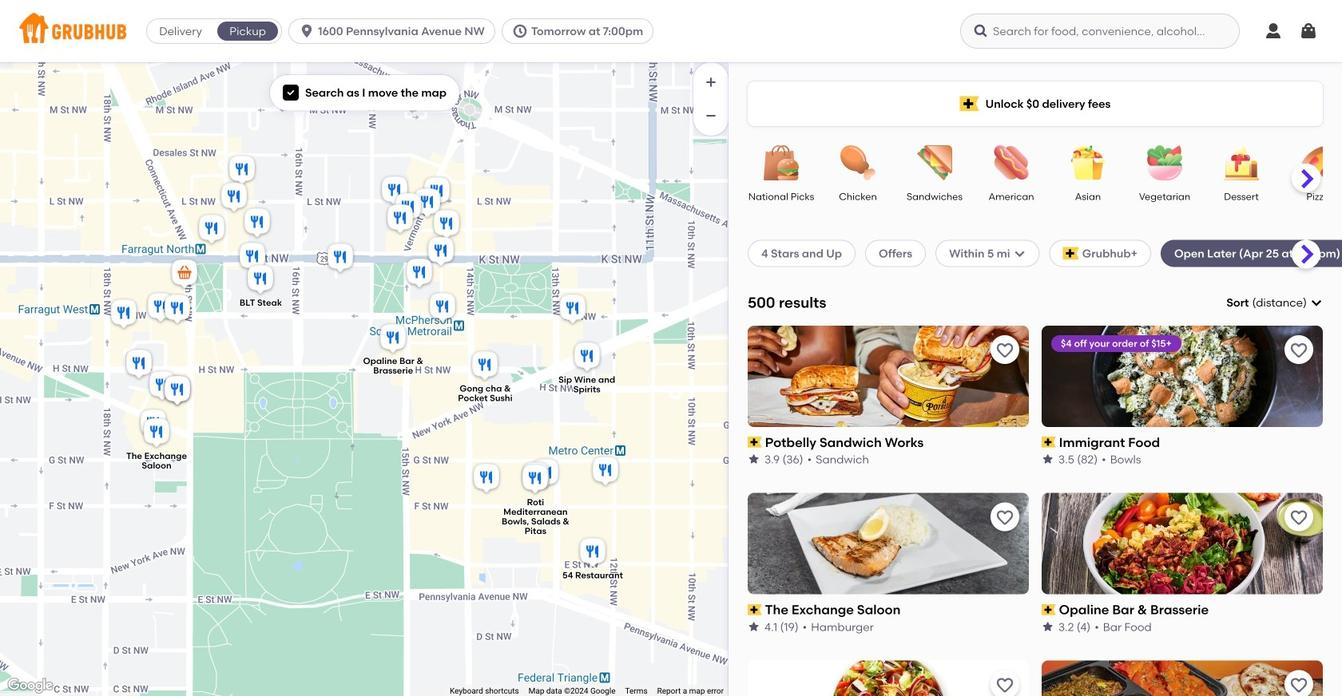 Task type: locate. For each thing, give the bounding box(es) containing it.
svg image
[[1299, 22, 1319, 41], [973, 23, 989, 39], [1014, 247, 1027, 260]]

the exchange saloon image
[[141, 416, 173, 451]]

grubhub plus flag logo image
[[960, 96, 979, 111], [1063, 247, 1079, 260]]

butter chicken company 3 image
[[146, 369, 178, 404]]

subway image
[[427, 291, 459, 326]]

chopt creative salad co. image
[[137, 408, 169, 443]]

e-tea 2 image
[[145, 291, 177, 326]]

taberna del alabardero image
[[108, 297, 140, 332]]

subscription pass image for potbelly sandwich works logo
[[748, 437, 762, 448]]

american image
[[984, 145, 1040, 181]]

star icon image
[[748, 454, 761, 466], [1042, 454, 1055, 466], [748, 621, 761, 634], [1042, 621, 1055, 634]]

minus icon image
[[703, 108, 719, 124]]

1 vertical spatial grubhub plus flag logo image
[[1063, 247, 1079, 260]]

national picks image
[[754, 145, 809, 181]]

0 vertical spatial grubhub plus flag logo image
[[960, 96, 979, 111]]

svg image
[[1264, 22, 1283, 41], [299, 23, 315, 39], [512, 23, 528, 39], [286, 88, 296, 98]]

lima twist image
[[431, 208, 463, 243]]

google image
[[4, 676, 57, 697]]

0 horizontal spatial svg image
[[973, 23, 989, 39]]

0 horizontal spatial grubhub plus flag logo image
[[960, 96, 979, 111]]

bozzelli's image
[[412, 186, 444, 221]]

the exchange saloon logo image
[[748, 494, 1029, 595]]

opaline bar & brasserie image
[[377, 322, 409, 357]]

vegetarian image
[[1137, 145, 1193, 181]]

mccormick & schmick's seafood & steaks image
[[237, 241, 268, 276]]

asian image
[[1060, 145, 1116, 181]]

gong cha & pocket sushi image
[[469, 349, 501, 384]]

stan's restaurant image
[[421, 175, 453, 210]]

map region
[[0, 62, 729, 697]]

a-1 wines & liquor image
[[425, 235, 457, 270]]

plus icon image
[[703, 74, 719, 90]]

subscription pass image
[[748, 437, 762, 448], [1042, 437, 1056, 448], [748, 605, 762, 616]]

blt steak image
[[245, 263, 276, 298]]

sima sushi image
[[218, 181, 250, 216]]

roti mediterranean bowls, salads & pitas image
[[519, 463, 551, 498]]



Task type: describe. For each thing, give the bounding box(es) containing it.
panera bread image
[[123, 348, 155, 383]]

chicken image
[[830, 145, 886, 181]]

subscription pass image for the exchange saloon logo on the right of page
[[748, 605, 762, 616]]

mastro's steakhouse image
[[530, 457, 562, 492]]

star icon image for potbelly sandwich works logo's subscription pass image
[[748, 454, 761, 466]]

post pub (l st nw) image
[[379, 174, 411, 209]]

7 eleven image
[[169, 257, 201, 292]]

potbelly sandwich works logo image
[[748, 326, 1029, 427]]

district thai restaurant image
[[392, 191, 424, 226]]

Search for food, convenience, alcohol... search field
[[961, 14, 1240, 49]]

1 horizontal spatial svg image
[[1014, 247, 1027, 260]]

star icon image for subscription pass icon
[[1042, 621, 1055, 634]]

chopt creative salad co. logo image
[[748, 661, 1029, 697]]

2 horizontal spatial svg image
[[1299, 22, 1319, 41]]

potbelly sandwich works image
[[161, 374, 193, 409]]

main navigation navigation
[[0, 0, 1342, 62]]

pizza image
[[1291, 145, 1342, 181]]

star icon image for subscription pass image related to the exchange saloon logo on the right of page
[[748, 621, 761, 634]]

sweetgreen image
[[161, 292, 193, 328]]

mazi dc image
[[324, 241, 356, 276]]

sandwiches image
[[907, 145, 963, 181]]

1 horizontal spatial grubhub plus flag logo image
[[1063, 247, 1079, 260]]

subscription pass image
[[1042, 605, 1056, 616]]

coco lezzone image
[[404, 257, 436, 292]]

barcode image
[[226, 153, 258, 189]]

dessert image
[[1214, 145, 1270, 181]]

chipotle image
[[384, 202, 416, 237]]

immigrant food image
[[161, 374, 193, 409]]

district taco - metro center image
[[520, 460, 552, 495]]

grill kabob image
[[471, 462, 503, 497]]

the oceanaire seafood room image
[[590, 455, 622, 490]]

54 restaurant image
[[577, 536, 609, 571]]

sip wine and spirits image
[[571, 340, 603, 376]]

pow pow image
[[557, 292, 589, 328]]

smoothie king image
[[196, 213, 228, 248]]

moi moi image
[[241, 206, 273, 241]]



Task type: vqa. For each thing, say whether or not it's contained in the screenshot.
Grill Kabob image
yes



